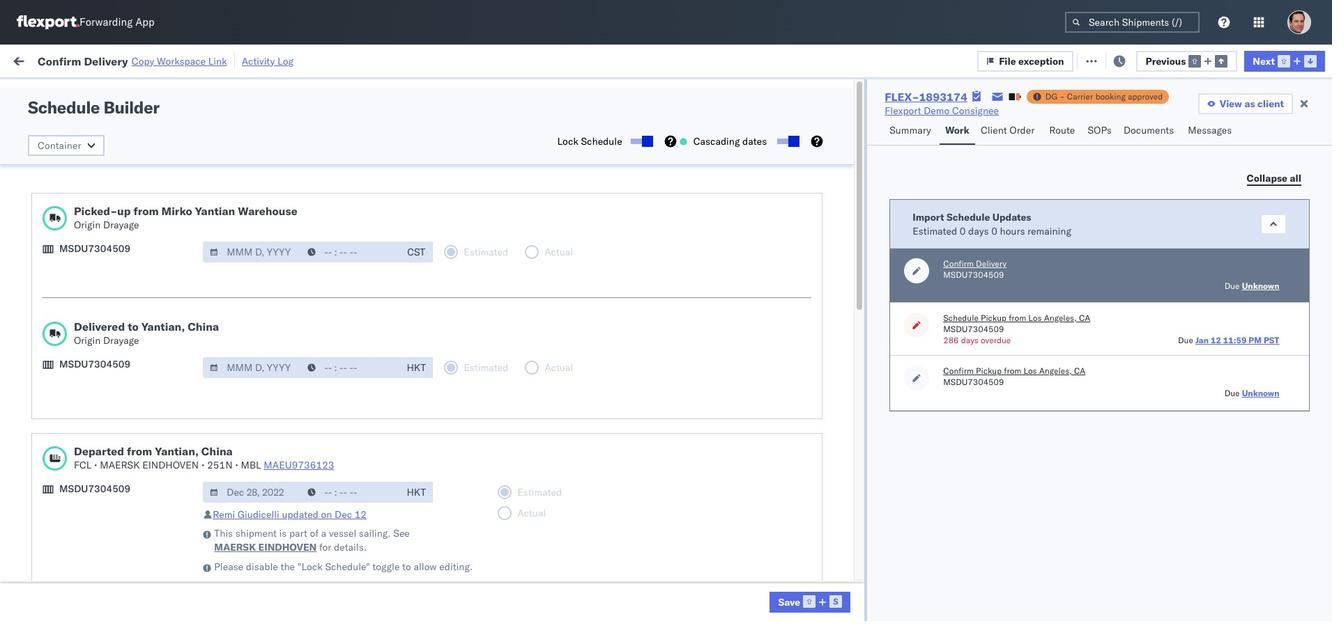 Task type: locate. For each thing, give the bounding box(es) containing it.
documents down approved
[[1124, 124, 1174, 137]]

MMM D, YYYY text field
[[203, 242, 302, 263], [203, 482, 302, 503]]

operator
[[1181, 114, 1214, 124]]

yantian, for to
[[141, 320, 185, 334]]

save
[[778, 596, 800, 609]]

5 karl from the top
[[758, 552, 776, 564]]

nov for schedule delivery appointment
[[307, 184, 325, 196]]

hours
[[1000, 225, 1025, 237]]

11:59 pm pdt, nov 4, 2022 for schedule delivery appointment
[[235, 184, 363, 196]]

3 account from the top
[[710, 490, 747, 503]]

lhuu7894563, down estimated
[[902, 275, 974, 288]]

import work button
[[113, 45, 182, 76]]

2 schedule delivery appointment button from the top
[[32, 305, 171, 320]]

(0)
[[227, 54, 245, 67]]

angeles, inside schedule pickup from los angeles, ca msdu7304509
[[1044, 313, 1077, 323]]

ca for fourth schedule pickup from los angeles, ca 'link' from the top of the page
[[190, 275, 204, 288]]

schedule pickup from los angeles, ca down upload customs clearance documents "button"
[[32, 275, 204, 288]]

2 customs from the top
[[66, 490, 105, 502]]

flexport. image
[[17, 15, 79, 29]]

1 vertical spatial omkar
[[1181, 337, 1210, 350]]

hkt for "-- : -- --" "text box" associated with delivered to yantian, china
[[407, 362, 426, 374]]

0 vertical spatial for
[[134, 86, 145, 97]]

omkar up the jaehyung
[[1181, 337, 1210, 350]]

flex-1893174 link
[[885, 90, 967, 104]]

1 vertical spatial gaurav jawla
[[1181, 184, 1239, 196]]

origin inside delivered to yantian, china origin drayage
[[74, 335, 101, 347]]

2130384 down 1662119
[[837, 521, 880, 534]]

upload inside "button"
[[32, 244, 64, 257]]

1 lagerfeld from the top
[[778, 398, 820, 411]]

1 vertical spatial omkar savant
[[1181, 337, 1243, 350]]

schedule pickup from los angeles, ca down workitem button
[[32, 152, 204, 165]]

2 test123456 from the top
[[998, 153, 1056, 166]]

3 netherlands from the top
[[32, 589, 87, 601]]

test123456 for schedule pickup from los angeles, ca
[[998, 214, 1056, 227]]

upload customs clearance documents
[[32, 244, 206, 257], [32, 490, 206, 502]]

1 horizontal spatial dec
[[335, 509, 352, 521]]

abcdefg78456546 up overdue
[[998, 306, 1091, 319]]

due left jan 12 11:59 pm pst button
[[1178, 335, 1193, 346]]

4 appointment from the top
[[114, 520, 171, 533]]

0 vertical spatial 4,
[[328, 153, 337, 166]]

1 abcdefg78456546 from the top
[[998, 276, 1091, 288]]

• left 251n
[[201, 459, 205, 472]]

flex-2130384 for schedule pickup from rotterdam, netherlands
[[807, 552, 880, 564]]

collapse all
[[1247, 172, 1301, 184]]

251n
[[207, 459, 233, 472]]

1 1889466 from the top
[[837, 276, 880, 288]]

rotterdam, for 8:30 pm pst, jan 23, 2023
[[131, 421, 181, 434]]

4 flex-1889466 from the top
[[807, 368, 880, 380]]

abcdefg78456546 up schedule pickup from los angeles, ca msdu7304509
[[998, 276, 1091, 288]]

clearance down up
[[108, 244, 153, 257]]

1 8:30 from the top
[[235, 429, 256, 442]]

container numbers button
[[895, 105, 977, 130]]

1 vertical spatial 24,
[[324, 460, 339, 472]]

client
[[1257, 98, 1284, 110]]

0 horizontal spatial container
[[38, 139, 81, 152]]

ca for 2nd schedule pickup from los angeles, ca 'link' from the top
[[190, 152, 204, 165]]

4 lagerfeld from the top
[[778, 521, 820, 534]]

documents inside "button"
[[155, 244, 206, 257]]

23,
[[318, 429, 333, 442]]

confirm for confirm pickup from los angeles, ca
[[32, 336, 68, 349]]

china
[[188, 320, 219, 334], [201, 445, 233, 459]]

1 schedule delivery appointment button from the top
[[32, 182, 171, 198]]

am
[[259, 368, 275, 380]]

schedule delivery appointment link for 4th schedule delivery appointment button
[[32, 520, 171, 534]]

angeles,
[[150, 122, 188, 134], [150, 152, 188, 165], [150, 214, 188, 226], [150, 275, 188, 288], [1044, 313, 1077, 323], [144, 336, 182, 349], [1039, 366, 1072, 376], [150, 459, 188, 472]]

11:00 down disable
[[235, 582, 262, 595]]

los inside button
[[126, 336, 141, 349]]

0 vertical spatial schedule pickup from rotterdam, netherlands button
[[32, 421, 209, 450]]

0 horizontal spatial 12
[[355, 509, 367, 521]]

file exception down search shipments (/) text field
[[1093, 54, 1159, 67]]

maersk inside departed from yantian, china fcl • maersk eindhoven • 251n • mbl maeu9736123
[[100, 459, 140, 472]]

0 vertical spatial work
[[152, 54, 177, 67]]

msdu7304509 inside "confirm pickup from los angeles, ca msdu7304509 due unknown"
[[943, 377, 1004, 388]]

documents down departed from yantian, china fcl • maersk eindhoven • 251n • mbl maeu9736123
[[155, 490, 206, 502]]

11:59
[[235, 153, 262, 166], [235, 184, 262, 196], [235, 214, 262, 227], [1223, 335, 1247, 346], [235, 460, 262, 472]]

schedule pickup from rotterdam, netherlands
[[32, 421, 181, 448], [32, 544, 181, 571]]

messages
[[1188, 124, 1232, 137]]

5 ocean fcl from the top
[[448, 429, 497, 442]]

6:00 am pst, dec 24, 2022
[[235, 368, 363, 380]]

drayage inside picked-up from mirko yantian warehouse origin drayage
[[103, 219, 139, 231]]

msdu7304509 inside schedule pickup from los angeles, ca msdu7304509
[[943, 324, 1004, 335]]

china for departed from yantian, china
[[201, 445, 233, 459]]

next
[[1253, 55, 1275, 67]]

30, for schedule delivery appointment
[[318, 521, 333, 534]]

0 horizontal spatial eindhoven
[[142, 459, 199, 472]]

pickup inside confirm pickup from rotterdam, netherlands
[[70, 575, 100, 587]]

2 schedule delivery appointment link from the top
[[32, 305, 171, 319]]

1889466 for schedule delivery appointment
[[837, 306, 880, 319]]

0 horizontal spatial :
[[101, 86, 103, 97]]

flex-2130387 button
[[785, 395, 882, 414], [785, 395, 882, 414], [785, 426, 882, 445], [785, 426, 882, 445], [785, 487, 882, 506], [785, 487, 882, 506], [785, 579, 882, 598], [785, 579, 882, 598]]

schedule pickup from los angeles, ca down departed
[[32, 459, 204, 472]]

blocked,
[[172, 86, 207, 97]]

uetu5238478 up schedule pickup from los angeles, ca msdu7304509
[[977, 275, 1045, 288]]

1 vertical spatial origin
[[74, 335, 101, 347]]

1 vertical spatial schedule pickup from rotterdam, netherlands button
[[32, 543, 209, 573]]

delivery inside "link"
[[70, 367, 106, 380]]

5 ceau7522281, hlxu6269489, hlxu8034992 from the top
[[902, 245, 1119, 257]]

upload for second "upload customs clearance documents" 'link' from the bottom
[[32, 244, 64, 257]]

1 vertical spatial 11:59 pm pdt, nov 4, 2022
[[235, 184, 363, 196]]

1 appointment from the top
[[114, 183, 171, 196]]

workspace
[[157, 55, 206, 67]]

0 horizontal spatial 0
[[960, 225, 966, 237]]

import for import work
[[118, 54, 150, 67]]

delivery up the picked-
[[76, 183, 112, 196]]

china inside delivered to yantian, china origin drayage
[[188, 320, 219, 334]]

confirm pickup from los angeles, ca msdu7304509 due unknown
[[943, 366, 1279, 399]]

1 11:00 from the top
[[235, 245, 262, 258]]

uetu5238478 up overdue
[[977, 306, 1045, 319]]

3 schedule pickup from los angeles, ca from the top
[[32, 214, 204, 226]]

origin down the picked-
[[74, 219, 101, 231]]

1 vertical spatial work
[[945, 124, 969, 137]]

5 hlxu8034992 from the top
[[1050, 245, 1119, 257]]

abcdefg78456546 up maeu9408431
[[998, 368, 1091, 380]]

0 vertical spatial -- : -- -- text field
[[301, 242, 400, 263]]

origin left agent
[[1277, 398, 1304, 411]]

2 vertical spatial 4,
[[328, 214, 337, 227]]

container down flex-1893174 link
[[902, 108, 940, 118]]

4 uetu5238478 from the top
[[977, 367, 1045, 380]]

1 vertical spatial upload customs clearance documents link
[[32, 489, 206, 503]]

schedule pickup from rotterdam, netherlands link for 1st schedule pickup from rotterdam, netherlands button from the bottom of the page
[[32, 543, 209, 571]]

2 2130384 from the top
[[837, 552, 880, 564]]

1 : from the left
[[101, 86, 103, 97]]

maersk
[[100, 459, 140, 472], [214, 542, 256, 554]]

8:30 pm pst, jan 23, 2023
[[235, 429, 360, 442]]

documents down picked-up from mirko yantian warehouse origin drayage in the left top of the page
[[155, 244, 206, 257]]

1 schedule pickup from rotterdam, netherlands link from the top
[[32, 421, 209, 449]]

clearance down departed
[[108, 490, 153, 502]]

11:00 pm pst, feb 2, 2023
[[235, 582, 362, 595]]

0 vertical spatial flex-2130384
[[807, 521, 880, 534]]

1 vertical spatial clearance
[[108, 490, 153, 502]]

maersk inside 'this shipment is part of a vessel sailing. see maersk eindhoven for details.'
[[214, 542, 256, 554]]

confirm inside "confirm pickup from los angeles, ca msdu7304509 due unknown"
[[943, 366, 974, 376]]

0 vertical spatial container
[[902, 108, 940, 118]]

5:30 pm pst, jan 30, 2023
[[235, 521, 360, 534], [235, 552, 360, 564]]

0 vertical spatial 11:00
[[235, 245, 262, 258]]

1 vertical spatial upload customs clearance documents
[[32, 490, 206, 502]]

delivery up confirm pickup from rotterdam, netherlands
[[76, 520, 112, 533]]

ca for 5th schedule pickup from los angeles, ca 'link' from the top
[[190, 459, 204, 472]]

los for 2nd schedule pickup from los angeles, ca 'link' from the top
[[131, 152, 147, 165]]

exception up approved
[[1113, 54, 1159, 67]]

0 vertical spatial days
[[968, 225, 989, 237]]

eindhoven inside departed from yantian, china fcl • maersk eindhoven • 251n • mbl maeu9736123
[[142, 459, 199, 472]]

3 4, from the top
[[328, 214, 337, 227]]

clearance inside "button"
[[108, 244, 153, 257]]

1 vertical spatial 5:30
[[235, 552, 256, 564]]

3 lhuu7894563, uetu5238478 from the top
[[902, 337, 1045, 349]]

delivery inside confirm delivery msdu7304509 due unknown
[[976, 259, 1007, 269]]

schedule delivery appointment down the confirm delivery "link"
[[32, 398, 171, 410]]

dates
[[742, 135, 767, 148]]

schedule delivery appointment link
[[32, 182, 171, 196], [32, 305, 171, 319], [32, 397, 171, 411], [32, 520, 171, 534]]

flex-1846748 button
[[785, 119, 882, 138], [785, 119, 882, 138], [785, 150, 882, 169], [785, 150, 882, 169], [785, 180, 882, 200], [785, 180, 882, 200], [785, 211, 882, 230], [785, 211, 882, 230], [785, 242, 882, 261], [785, 242, 882, 261]]

rotterdam, for 11:00 pm pst, feb 2, 2023
[[126, 575, 175, 587]]

confirm for confirm pickup from los angeles, ca msdu7304509 due unknown
[[943, 366, 974, 376]]

0 vertical spatial rotterdam,
[[131, 421, 181, 434]]

0 vertical spatial customs
[[66, 244, 105, 257]]

jan down 23,
[[306, 460, 322, 472]]

due right the jaehyung
[[1224, 388, 1240, 399]]

3 flex-1889466 from the top
[[807, 337, 880, 350]]

upload customs clearance documents link down up
[[32, 244, 206, 258]]

None checkbox
[[777, 139, 797, 144]]

forwarding
[[79, 16, 133, 29]]

1 vertical spatial for
[[319, 542, 331, 554]]

days right 286
[[961, 335, 979, 346]]

import up estimated
[[913, 211, 944, 223]]

container inside button
[[38, 139, 81, 152]]

4 ceau7522281, hlxu6269489, hlxu8034992 from the top
[[902, 214, 1119, 227]]

upload customs clearance documents down up
[[32, 244, 206, 257]]

4 resize handle column header from the left
[[519, 108, 536, 622]]

1 vertical spatial confirm delivery button
[[32, 366, 106, 382]]

5 ceau7522281, from the top
[[902, 245, 974, 257]]

2 appointment from the top
[[114, 306, 171, 318]]

1 ceau7522281, hlxu6269489, hlxu8034992 from the top
[[902, 122, 1119, 135]]

confirm pickup from rotterdam, netherlands button
[[32, 574, 209, 603]]

schedule pickup from los angeles, ca down builder
[[32, 122, 204, 134]]

1 vertical spatial 11:00
[[235, 582, 262, 595]]

resize handle column header
[[210, 108, 227, 622], [373, 108, 390, 622], [424, 108, 441, 622], [519, 108, 536, 622], [615, 108, 631, 622], [761, 108, 778, 622], [879, 108, 895, 622], [974, 108, 991, 622], [1157, 108, 1174, 622], [1252, 108, 1269, 622], [1296, 108, 1313, 622]]

documents
[[1124, 124, 1174, 137], [155, 244, 206, 257], [155, 490, 206, 502]]

8:30
[[235, 429, 256, 442], [235, 490, 256, 503]]

eindhoven down is
[[258, 542, 317, 554]]

unknown button up the 'pst' at the bottom right
[[1242, 281, 1279, 291]]

1 horizontal spatial to
[[402, 561, 411, 574]]

eindhoven inside 'this shipment is part of a vessel sailing. see maersk eindhoven for details.'
[[258, 542, 317, 554]]

confirm inside confirm delivery msdu7304509 due unknown
[[943, 259, 974, 269]]

hlxu8034992 for schedule pickup from los angeles, ca
[[1050, 214, 1119, 227]]

china up mmm d, yyyy text box
[[188, 320, 219, 334]]

1 customs from the top
[[66, 244, 105, 257]]

lhuu7894563, up gvcu5265864
[[902, 367, 974, 380]]

760 at risk
[[257, 54, 305, 67]]

1 horizontal spatial exception
[[1113, 54, 1159, 67]]

Search Shipments (/) text field
[[1065, 12, 1200, 33]]

ca inside schedule pickup from los angeles, ca msdu7304509
[[1079, 313, 1090, 323]]

schedule
[[28, 97, 100, 118], [32, 122, 73, 134], [581, 135, 622, 148], [32, 152, 73, 165], [32, 183, 73, 196], [946, 211, 990, 223], [32, 214, 73, 226], [32, 275, 73, 288], [32, 306, 73, 318], [943, 313, 979, 323], [32, 398, 73, 410], [32, 421, 73, 434], [32, 459, 73, 472], [32, 520, 73, 533], [32, 544, 73, 557]]

0 vertical spatial gaurav
[[1181, 122, 1212, 135]]

: left ready
[[101, 86, 103, 97]]

flex-1889466 for schedule delivery appointment
[[807, 306, 880, 319]]

24,
[[322, 368, 337, 380], [324, 460, 339, 472]]

4,
[[328, 153, 337, 166], [328, 184, 337, 196], [328, 214, 337, 227]]

mmm d, yyyy text field down warehouse
[[203, 242, 302, 263]]

hlxu6269489,
[[976, 122, 1048, 135], [976, 153, 1048, 165], [976, 183, 1048, 196], [976, 214, 1048, 227], [976, 245, 1048, 257]]

delivery down hours
[[976, 259, 1007, 269]]

maersk down this
[[214, 542, 256, 554]]

1 hlxu8034992 from the top
[[1050, 122, 1119, 135]]

0 vertical spatial omkar
[[1181, 153, 1210, 166]]

1 flex-2130384 from the top
[[807, 521, 880, 534]]

omkar down messages button
[[1181, 153, 1210, 166]]

4 schedule delivery appointment link from the top
[[32, 520, 171, 534]]

1893174
[[919, 90, 967, 104]]

1 vertical spatial days
[[961, 335, 979, 346]]

0 vertical spatial 30,
[[318, 521, 333, 534]]

1 horizontal spatial 12
[[1211, 335, 1221, 346]]

2 ceau7522281, from the top
[[902, 153, 974, 165]]

customs inside "button"
[[66, 244, 105, 257]]

0 horizontal spatial maersk
[[100, 459, 140, 472]]

2 omkar from the top
[[1181, 337, 1210, 350]]

0 vertical spatial to
[[128, 320, 138, 334]]

0 vertical spatial upload
[[32, 244, 64, 257]]

1 vertical spatial maersk
[[214, 542, 256, 554]]

jawla down the view
[[1215, 122, 1239, 135]]

0 vertical spatial drayage
[[103, 219, 139, 231]]

5:30 for schedule pickup from rotterdam, netherlands
[[235, 552, 256, 564]]

2 vertical spatial origin
[[1277, 398, 1304, 411]]

ceau7522281, for upload customs clearance documents
[[902, 245, 974, 257]]

pdt, for schedule pickup from los angeles, ca
[[283, 214, 305, 227]]

jan right the in the left of the page
[[300, 552, 316, 564]]

as
[[1244, 98, 1255, 110]]

yantian,
[[141, 320, 185, 334], [155, 445, 199, 459]]

0 vertical spatial omkar savant
[[1181, 153, 1243, 166]]

0 vertical spatial 5:30 pm pst, jan 30, 2023
[[235, 521, 360, 534]]

confirm delivery button
[[943, 259, 1007, 270], [32, 366, 106, 382]]

ceau7522281,
[[902, 122, 974, 135], [902, 153, 974, 165], [902, 183, 974, 196], [902, 214, 974, 227], [902, 245, 974, 257]]

yantian, inside departed from yantian, china fcl • maersk eindhoven • 251n • mbl maeu9736123
[[155, 445, 199, 459]]

schedule delivery appointment for third schedule delivery appointment button from the bottom
[[32, 306, 171, 318]]

mmm d, yyyy text field up giudicelli
[[203, 482, 302, 503]]

origin
[[74, 219, 101, 231], [74, 335, 101, 347], [1277, 398, 1304, 411]]

0 left hours
[[991, 225, 997, 237]]

exception
[[1113, 54, 1159, 67], [1018, 55, 1064, 67]]

to inside delivered to yantian, china origin drayage
[[128, 320, 138, 334]]

4 abcdefg78456546 from the top
[[998, 368, 1091, 380]]

5:30 right this
[[235, 521, 256, 534]]

china for delivered to yantian, china
[[188, 320, 219, 334]]

1 0 from the left
[[960, 225, 966, 237]]

container inside button
[[902, 108, 940, 118]]

1 vertical spatial 8:30
[[235, 490, 256, 503]]

confirm pickup from los angeles, ca button down delivered
[[32, 336, 198, 351]]

schedule delivery appointment for fourth schedule delivery appointment button from the bottom of the page
[[32, 183, 171, 196]]

msdu7304509 down departed
[[59, 483, 130, 496]]

container for container numbers
[[902, 108, 940, 118]]

los for confirm pickup from los angeles, ca link
[[126, 336, 141, 349]]

work inside button
[[152, 54, 177, 67]]

builder
[[104, 97, 159, 118]]

uetu5238478 down schedule pickup from los angeles, ca msdu7304509
[[977, 337, 1045, 349]]

0 vertical spatial china
[[188, 320, 219, 334]]

11:00
[[235, 245, 262, 258], [235, 582, 262, 595]]

work inside button
[[945, 124, 969, 137]]

schedule delivery appointment
[[32, 183, 171, 196], [32, 306, 171, 318], [32, 398, 171, 410], [32, 520, 171, 533]]

unknown down the 'pst' at the bottom right
[[1242, 388, 1279, 399]]

0 vertical spatial gaurav jawla
[[1181, 122, 1239, 135]]

0 vertical spatial netherlands
[[32, 435, 87, 448]]

ca inside "confirm pickup from los angeles, ca msdu7304509 due unknown"
[[1074, 366, 1085, 376]]

lhuu7894563, for schedule delivery appointment
[[902, 306, 974, 319]]

schedule delivery appointment for second schedule delivery appointment button from the bottom
[[32, 398, 171, 410]]

2 vertical spatial 11:59 pm pdt, nov 4, 2022
[[235, 214, 363, 227]]

documents for second "upload customs clearance documents" 'link' from the bottom
[[155, 244, 206, 257]]

4 lhuu7894563, uetu5238478 from the top
[[902, 367, 1045, 380]]

2 upload customs clearance documents link from the top
[[32, 489, 206, 503]]

pdt, for schedule delivery appointment
[[283, 184, 305, 196]]

maeu9736123
[[264, 459, 334, 472]]

savant down messages button
[[1213, 153, 1243, 166]]

2 8:30 from the top
[[235, 490, 256, 503]]

ca inside button
[[185, 336, 198, 349]]

1 vertical spatial import
[[913, 211, 944, 223]]

origin down delivered
[[74, 335, 101, 347]]

appointment up departed
[[114, 398, 171, 410]]

unknown button
[[1242, 281, 1279, 291], [1242, 388, 1279, 399]]

messages button
[[1182, 118, 1239, 145]]

schedule delivery appointment up delivered
[[32, 306, 171, 318]]

2023 right maeu9736123 button
[[342, 460, 366, 472]]

confirm pickup from los angeles, ca button down overdue
[[943, 366, 1085, 377]]

rotterdam, inside confirm pickup from rotterdam, netherlands
[[126, 575, 175, 587]]

schedule pickup from rotterdam, netherlands link for first schedule pickup from rotterdam, netherlands button from the top
[[32, 421, 209, 449]]

2 schedule pickup from los angeles, ca from the top
[[32, 152, 204, 165]]

hkt
[[407, 362, 426, 374], [407, 487, 426, 499]]

0 vertical spatial yantian,
[[141, 320, 185, 334]]

1 schedule pickup from rotterdam, netherlands from the top
[[32, 421, 181, 448]]

1 horizontal spatial :
[[324, 86, 326, 97]]

schedule delivery appointment button up confirm pickup from los angeles, ca link
[[32, 305, 171, 320]]

import up ready
[[118, 54, 150, 67]]

work,
[[147, 86, 170, 97]]

origin inside picked-up from mirko yantian warehouse origin drayage
[[74, 219, 101, 231]]

1 vertical spatial jawla
[[1215, 184, 1239, 196]]

2 vertical spatial documents
[[155, 490, 206, 502]]

1 vertical spatial container
[[38, 139, 81, 152]]

abcdefg78456546 for confirm pickup from los angeles, ca
[[998, 337, 1091, 350]]

1 vertical spatial 5:30 pm pst, jan 30, 2023
[[235, 552, 360, 564]]

None checkbox
[[631, 139, 650, 144]]

0 vertical spatial schedule pickup from rotterdam, netherlands
[[32, 421, 181, 448]]

2 vertical spatial rotterdam,
[[126, 575, 175, 587]]

file exception up dg
[[999, 55, 1064, 67]]

12 left the 'pst' at the bottom right
[[1211, 335, 1221, 346]]

cascading dates
[[693, 135, 767, 148]]

2 lagerfeld from the top
[[778, 429, 820, 442]]

0 horizontal spatial work
[[152, 54, 177, 67]]

ceau7522281, for schedule pickup from los angeles, ca
[[902, 214, 974, 227]]

24, up 23,
[[322, 368, 337, 380]]

clearance for second "upload customs clearance documents" 'link' from the bottom
[[108, 244, 153, 257]]

MMM D, YYYY text field
[[203, 358, 302, 378]]

drayage inside delivered to yantian, china origin drayage
[[103, 335, 139, 347]]

1 karl from the top
[[758, 398, 776, 411]]

1 vertical spatial hkt
[[407, 487, 426, 499]]

nov for schedule pickup from los angeles, ca
[[307, 214, 325, 227]]

0 vertical spatial hkt
[[407, 362, 426, 374]]

-
[[1060, 91, 1065, 102], [749, 398, 755, 411], [1247, 398, 1253, 411], [749, 429, 755, 442], [749, 490, 755, 503], [749, 521, 755, 534], [749, 552, 755, 564], [749, 582, 755, 595]]

china inside departed from yantian, china fcl • maersk eindhoven • 251n • mbl maeu9736123
[[201, 445, 233, 459]]

import inside import work button
[[118, 54, 150, 67]]

1 vertical spatial unknown
[[1242, 388, 1279, 399]]

disable
[[246, 561, 278, 574]]

msdu7304509 inside confirm delivery msdu7304509 due unknown
[[943, 270, 1004, 280]]

jawla left collapse
[[1215, 184, 1239, 196]]

for down the a
[[319, 542, 331, 554]]

: for snoozed
[[324, 86, 326, 97]]

-- : -- -- text field
[[301, 242, 400, 263], [301, 358, 400, 378], [301, 482, 400, 503]]

2 11:00 from the top
[[235, 582, 262, 595]]

1 vertical spatial dec
[[335, 509, 352, 521]]

: left no
[[324, 86, 326, 97]]

appointment for third schedule delivery appointment button from the bottom schedule delivery appointment link
[[114, 306, 171, 318]]

schedule delivery appointment up confirm pickup from rotterdam, netherlands
[[32, 520, 171, 533]]

1 vertical spatial upload
[[32, 490, 64, 502]]

0 vertical spatial clearance
[[108, 244, 153, 257]]

schedule inside import schedule updates estimated 0 days 0 hours remaining
[[946, 211, 990, 223]]

1 unknown button from the top
[[1242, 281, 1279, 291]]

appointment up up
[[114, 183, 171, 196]]

confirm inside "link"
[[32, 367, 68, 380]]

log
[[277, 55, 293, 67]]

11:59 pm pst, jan 24, 2023
[[235, 460, 366, 472]]

msdu7304509 up 286 days overdue
[[943, 324, 1004, 335]]

0 vertical spatial unknown button
[[1242, 281, 1279, 291]]

1 horizontal spatial 0
[[991, 225, 997, 237]]

confirm delivery
[[32, 367, 106, 380]]

2130384 up save button
[[837, 552, 880, 564]]

2 horizontal spatial •
[[235, 459, 238, 472]]

feb
[[306, 582, 323, 595]]

origin for jaehyung
[[1277, 398, 1304, 411]]

maersk down departed
[[100, 459, 140, 472]]

3 integration from the top
[[638, 490, 686, 503]]

0 vertical spatial due
[[1224, 281, 1240, 291]]

yantian, inside delivered to yantian, china origin drayage
[[141, 320, 185, 334]]

3 lagerfeld from the top
[[778, 490, 820, 503]]

clearance for first "upload customs clearance documents" 'link' from the bottom
[[108, 490, 153, 502]]

0 horizontal spatial exception
[[1018, 55, 1064, 67]]

schedule delivery appointment button up confirm pickup from rotterdam, netherlands
[[32, 520, 171, 535]]

numbers for container numbers
[[902, 119, 937, 130]]

schedule delivery appointment link up confirm pickup from rotterdam, netherlands
[[32, 520, 171, 534]]

ca
[[190, 122, 204, 134], [190, 152, 204, 165], [190, 214, 204, 226], [190, 275, 204, 288], [1079, 313, 1090, 323], [185, 336, 198, 349], [1074, 366, 1085, 376], [190, 459, 204, 472]]

los for fourth schedule pickup from los angeles, ca 'link' from the top of the page
[[131, 275, 147, 288]]

jan
[[1195, 335, 1209, 346], [300, 429, 316, 442], [306, 460, 322, 472], [300, 490, 316, 503], [300, 521, 316, 534], [300, 552, 316, 564]]

flex-
[[885, 90, 919, 104], [807, 122, 837, 135], [807, 153, 837, 166], [807, 184, 837, 196], [807, 214, 837, 227], [807, 245, 837, 258], [807, 276, 837, 288], [807, 306, 837, 319], [807, 337, 837, 350], [807, 368, 837, 380], [807, 398, 837, 411], [807, 429, 837, 442], [807, 460, 837, 472], [807, 490, 837, 503], [807, 521, 837, 534], [807, 552, 837, 564], [807, 582, 837, 595]]

2 pdt, from the top
[[283, 184, 305, 196]]

customs for second "upload customs clearance documents" 'link' from the bottom
[[66, 244, 105, 257]]

2 1889466 from the top
[[837, 306, 880, 319]]

2 unknown button from the top
[[1242, 388, 1279, 399]]

1 vertical spatial 2130384
[[837, 552, 880, 564]]

gvcu5265864
[[902, 398, 971, 411]]

0 horizontal spatial for
[[134, 86, 145, 97]]

1 savant from the top
[[1213, 153, 1243, 166]]

delivery for third schedule delivery appointment button from the bottom schedule delivery appointment link
[[76, 306, 112, 318]]

workitem
[[15, 114, 52, 124]]

estimated
[[913, 225, 957, 237]]

schedule delivery appointment link up the picked-
[[32, 182, 171, 196]]

clearance
[[108, 244, 153, 257], [108, 490, 153, 502]]

0 vertical spatial jawla
[[1215, 122, 1239, 135]]

omkar savant left the 'pst' at the bottom right
[[1181, 337, 1243, 350]]

lhuu7894563, for confirm pickup from los angeles, ca
[[902, 337, 974, 349]]

flex-2130384 up save button
[[807, 552, 880, 564]]

flex-1889466
[[807, 276, 880, 288], [807, 306, 880, 319], [807, 337, 880, 350], [807, 368, 880, 380]]

1 vertical spatial schedule pickup from rotterdam, netherlands link
[[32, 543, 209, 571]]

1 pdt, from the top
[[283, 153, 305, 166]]

origin for delivered
[[74, 335, 101, 347]]

lhuu7894563, left overdue
[[902, 337, 974, 349]]

0 vertical spatial upload customs clearance documents link
[[32, 244, 206, 258]]

0 vertical spatial dec
[[301, 368, 319, 380]]

1 5:30 from the top
[[235, 521, 256, 534]]

abcdefg78456546 down schedule pickup from los angeles, ca msdu7304509
[[998, 337, 1091, 350]]

1 omkar savant from the top
[[1181, 153, 1243, 166]]

flex-1889466 for schedule pickup from los angeles, ca
[[807, 276, 880, 288]]

confirm delivery button down confirm pickup from los angeles, ca in the left bottom of the page
[[32, 366, 106, 382]]

days left hours
[[968, 225, 989, 237]]

netherlands inside confirm pickup from rotterdam, netherlands
[[32, 589, 87, 601]]

2 omkar savant from the top
[[1181, 337, 1243, 350]]

confirm delivery link
[[32, 366, 106, 380]]

for up builder
[[134, 86, 145, 97]]

2 upload customs clearance documents from the top
[[32, 490, 206, 502]]

1 horizontal spatial import
[[913, 211, 944, 223]]

1 schedule pickup from rotterdam, netherlands button from the top
[[32, 421, 209, 450]]

flex-2130387
[[807, 398, 880, 411], [807, 429, 880, 442], [807, 490, 880, 503], [807, 582, 880, 595]]

due
[[1224, 281, 1240, 291], [1178, 335, 1193, 346], [1224, 388, 1240, 399]]

1 vertical spatial drayage
[[103, 335, 139, 347]]

view
[[1220, 98, 1242, 110]]

2 5:30 pm pst, jan 30, 2023 from the top
[[235, 552, 360, 564]]

8,
[[327, 245, 336, 258]]

pst,
[[283, 245, 304, 258], [277, 368, 299, 380], [277, 429, 298, 442], [283, 460, 304, 472], [277, 490, 298, 503], [277, 521, 298, 534], [277, 552, 298, 564], [283, 582, 304, 595]]

1 vertical spatial flex-2130384
[[807, 552, 880, 564]]

remaining
[[1027, 225, 1071, 237]]

remi
[[213, 509, 235, 521]]

lhuu7894563, uetu5238478 for schedule delivery appointment
[[902, 306, 1045, 319]]

summary
[[890, 124, 931, 137]]

1 vertical spatial mmm d, yyyy text field
[[203, 482, 302, 503]]

2 mmm d, yyyy text field from the top
[[203, 482, 302, 503]]

dec right on at the left bottom
[[335, 509, 352, 521]]

warehouse
[[238, 204, 297, 218]]

jawla
[[1215, 122, 1239, 135], [1215, 184, 1239, 196]]

2 schedule pickup from rotterdam, netherlands button from the top
[[32, 543, 209, 573]]

angeles, inside "confirm pickup from los angeles, ca msdu7304509 due unknown"
[[1039, 366, 1072, 376]]

0 vertical spatial 2130384
[[837, 521, 880, 534]]

upload for first "upload customs clearance documents" 'link' from the bottom
[[32, 490, 64, 502]]

carrier
[[1067, 91, 1093, 102]]

3 schedule delivery appointment from the top
[[32, 398, 171, 410]]

schedule delivery appointment link up delivered
[[32, 305, 171, 319]]

unknown button down the 'pst' at the bottom right
[[1242, 388, 1279, 399]]

6 integration from the top
[[638, 582, 686, 595]]

customs for first "upload customs clearance documents" 'link' from the bottom
[[66, 490, 105, 502]]

0 right estimated
[[960, 225, 966, 237]]

upload customs clearance documents link down departed
[[32, 489, 206, 503]]

2 vertical spatial pdt,
[[283, 214, 305, 227]]

file up dg - carrier booking approved
[[1093, 54, 1111, 67]]

omkar for lhuu7894563, uetu5238478
[[1181, 337, 1210, 350]]

lhuu7894563, uetu5238478
[[902, 275, 1045, 288], [902, 306, 1045, 319], [902, 337, 1045, 349], [902, 367, 1045, 380]]

2130384 for schedule delivery appointment
[[837, 521, 880, 534]]

hlxu6269489, for upload customs clearance documents
[[976, 245, 1048, 257]]

1 • from the left
[[94, 459, 97, 472]]

2023 right 23,
[[336, 429, 360, 442]]

4 flex-1846748 from the top
[[807, 214, 880, 227]]

2 lhuu7894563, uetu5238478 from the top
[[902, 306, 1045, 319]]

schedule pickup from rotterdam, netherlands button
[[32, 421, 209, 450], [32, 543, 209, 573]]

due inside "confirm pickup from los angeles, ca msdu7304509 due unknown"
[[1224, 388, 1240, 399]]

1 schedule delivery appointment link from the top
[[32, 182, 171, 196]]

5 test123456 from the top
[[998, 245, 1056, 258]]

1 horizontal spatial confirm delivery button
[[943, 259, 1007, 270]]

ceau7522281, hlxu6269489, hlxu8034992 for upload customs clearance documents
[[902, 245, 1119, 257]]

4 ceau7522281, from the top
[[902, 214, 974, 227]]

omkar savant for ceau7522281, hlxu6269489, hlxu8034992
[[1181, 153, 1243, 166]]

1 uetu5238478 from the top
[[977, 275, 1045, 288]]

lhuu7894563, uetu5238478 for schedule pickup from los angeles, ca
[[902, 275, 1045, 288]]

3 abcdefg78456546 from the top
[[998, 337, 1091, 350]]

documents inside button
[[1124, 124, 1174, 137]]

china up 251n
[[201, 445, 233, 459]]

schedule pickup from los angeles, ca for fourth schedule pickup from los angeles, ca 'link' from the top of the page
[[32, 275, 204, 288]]

1 vertical spatial gaurav
[[1181, 184, 1212, 196]]

0 vertical spatial pdt,
[[283, 153, 305, 166]]

exception up dg
[[1018, 55, 1064, 67]]

• left mbl
[[235, 459, 238, 472]]

schedule pickup from los angeles, ca for 5th schedule pickup from los angeles, ca 'link' from the bottom
[[32, 122, 204, 134]]

1 horizontal spatial •
[[201, 459, 205, 472]]

2 2130387 from the top
[[837, 429, 880, 442]]

import inside import schedule updates estimated 0 days 0 hours remaining
[[913, 211, 944, 223]]

customs down the picked-
[[66, 244, 105, 257]]

schedule pickup from rotterdam, netherlands for first schedule pickup from rotterdam, netherlands button from the top's schedule pickup from rotterdam, netherlands link
[[32, 421, 181, 448]]

2 vertical spatial -- : -- -- text field
[[301, 482, 400, 503]]

1 vertical spatial -- : -- -- text field
[[301, 358, 400, 378]]

numbers down dg
[[1048, 114, 1083, 124]]

2 schedule delivery appointment from the top
[[32, 306, 171, 318]]

3 ceau7522281, hlxu6269489, hlxu8034992 from the top
[[902, 183, 1119, 196]]

0 vertical spatial upload customs clearance documents
[[32, 244, 206, 257]]

confirm inside confirm pickup from rotterdam, netherlands
[[32, 575, 68, 587]]

2 11:59 pm pdt, nov 4, 2022 from the top
[[235, 184, 363, 196]]

netherlands
[[32, 435, 87, 448], [32, 558, 87, 571], [32, 589, 87, 601]]

3 hlxu8034992 from the top
[[1050, 183, 1119, 196]]

hlxu6269489, for schedule delivery appointment
[[976, 183, 1048, 196]]

confirm for confirm delivery copy workspace link
[[38, 54, 81, 68]]

4 schedule pickup from los angeles, ca from the top
[[32, 275, 204, 288]]

numbers inside container numbers
[[902, 119, 937, 130]]



Task type: describe. For each thing, give the bounding box(es) containing it.
delivery for schedule delivery appointment link for second schedule delivery appointment button from the bottom
[[76, 398, 112, 410]]

delivered to yantian, china origin drayage
[[74, 320, 219, 347]]

2,
[[326, 582, 335, 595]]

3 -- : -- -- text field from the top
[[301, 482, 400, 503]]

maeu9736123 button
[[264, 459, 334, 472]]

due inside confirm delivery msdu7304509 due unknown
[[1224, 281, 1240, 291]]

see
[[393, 528, 410, 540]]

confirm for confirm pickup from rotterdam, netherlands
[[32, 575, 68, 587]]

flexport demo consignee link
[[885, 104, 999, 118]]

delivery up ready
[[84, 54, 128, 68]]

1 integration test account - karl lagerfeld from the top
[[638, 398, 820, 411]]

0 horizontal spatial file
[[999, 55, 1016, 67]]

los inside schedule pickup from los angeles, ca msdu7304509
[[1028, 313, 1042, 323]]

yantian, for from
[[155, 445, 199, 459]]

omkar savant for lhuu7894563, uetu5238478
[[1181, 337, 1243, 350]]

4 2130387 from the top
[[837, 582, 880, 595]]

1 horizontal spatial file
[[1093, 54, 1111, 67]]

4 lhuu7894563, from the top
[[902, 367, 974, 380]]

2 gaurav from the top
[[1181, 184, 1212, 196]]

1 flex-2130387 from the top
[[807, 398, 880, 411]]

schedule delivery appointment link for fourth schedule delivery appointment button from the bottom of the page
[[32, 182, 171, 196]]

confirm delivery copy workspace link
[[38, 54, 227, 68]]

cst
[[407, 246, 425, 259]]

4, for schedule delivery appointment
[[328, 184, 337, 196]]

los inside "confirm pickup from los angeles, ca msdu7304509 due unknown"
[[1024, 366, 1037, 376]]

ready
[[107, 86, 132, 97]]

6 account from the top
[[710, 582, 747, 595]]

2 ocean fcl from the top
[[448, 184, 497, 196]]

1 vertical spatial rotterdam,
[[131, 544, 181, 557]]

overdue
[[981, 335, 1011, 346]]

import for import schedule updates estimated 0 days 0 hours remaining
[[913, 211, 944, 223]]

0 horizontal spatial confirm pickup from los angeles, ca button
[[32, 336, 198, 351]]

updates
[[992, 211, 1031, 223]]

agent
[[1306, 398, 1332, 411]]

1 ocean fcl from the top
[[448, 153, 497, 166]]

mmm d, yyyy text field for cst
[[203, 242, 302, 263]]

8 ocean fcl from the top
[[448, 552, 497, 564]]

2 karl from the top
[[758, 429, 776, 442]]

5 integration from the top
[[638, 552, 686, 564]]

activity log
[[242, 55, 293, 67]]

flex-2130384 for schedule delivery appointment
[[807, 521, 880, 534]]

jaehyung
[[1181, 398, 1222, 411]]

2130384 for schedule pickup from rotterdam, netherlands
[[837, 552, 880, 564]]

5 integration test account - karl lagerfeld from the top
[[638, 552, 820, 564]]

client order
[[981, 124, 1035, 137]]

message
[[188, 54, 227, 67]]

import schedule updates estimated 0 days 0 hours remaining
[[913, 211, 1071, 237]]

workitem button
[[8, 111, 213, 125]]

2 jawla from the top
[[1215, 184, 1239, 196]]

actions
[[1278, 114, 1306, 124]]

delivered
[[74, 320, 125, 334]]

1889466 for confirm pickup from los angeles, ca
[[837, 337, 880, 350]]

hlxu8034992 for upload customs clearance documents
[[1050, 245, 1119, 257]]

days inside import schedule updates estimated 0 days 0 hours remaining
[[968, 225, 989, 237]]

mbl
[[241, 459, 261, 472]]

ca for 5th schedule pickup from los angeles, ca 'link' from the bottom
[[190, 122, 204, 134]]

schedule"
[[325, 561, 370, 574]]

netherlands for 11:00
[[32, 589, 87, 601]]

11:00 for 11:00 pm pst, nov 8, 2022
[[235, 245, 262, 258]]

-- : -- -- text field for picked-up from mirko yantian warehouse
[[301, 242, 400, 263]]

6 karl from the top
[[758, 582, 776, 595]]

consignee
[[952, 105, 999, 117]]

2 netherlands from the top
[[32, 558, 87, 571]]

8:30 for 8:30 pm pst, jan 23, 2023
[[235, 429, 256, 442]]

delivery for the confirm delivery "link"
[[70, 367, 106, 380]]

2 • from the left
[[201, 459, 205, 472]]

2 ceau7522281, hlxu6269489, hlxu8034992 from the top
[[902, 153, 1119, 165]]

batch action button
[[1232, 50, 1323, 71]]

previous
[[1146, 55, 1186, 67]]

confirm for confirm delivery
[[32, 367, 68, 380]]

status : ready for work, blocked, in progress
[[76, 86, 253, 97]]

1 2130387 from the top
[[837, 398, 880, 411]]

3 flex-2130387 from the top
[[807, 490, 880, 503]]

view as client
[[1220, 98, 1284, 110]]

booking
[[1095, 91, 1126, 102]]

4 1889466 from the top
[[837, 368, 880, 380]]

4 schedule pickup from los angeles, ca link from the top
[[32, 274, 204, 288]]

24, for dec
[[322, 368, 337, 380]]

1 horizontal spatial file exception
[[1093, 54, 1159, 67]]

5 lagerfeld from the top
[[778, 552, 820, 564]]

1 resize handle column header from the left
[[210, 108, 227, 622]]

los for third schedule pickup from los angeles, ca 'link' from the bottom of the page
[[131, 214, 147, 226]]

approved
[[1128, 91, 1163, 102]]

1 flex-1846748 from the top
[[807, 122, 880, 135]]

ceau7522281, hlxu6269489, hlxu8034992 for schedule pickup from los angeles, ca
[[902, 214, 1119, 227]]

link
[[208, 55, 227, 67]]

2 schedule pickup from los angeles, ca link from the top
[[32, 152, 204, 166]]

abcdefg78456546 for schedule delivery appointment
[[998, 306, 1091, 319]]

2022 for clearance
[[338, 245, 362, 258]]

1 jawla from the top
[[1215, 122, 1239, 135]]

0 horizontal spatial file exception
[[999, 55, 1064, 67]]

this
[[214, 528, 233, 540]]

demo
[[924, 105, 950, 117]]

4 ocean fcl from the top
[[448, 368, 497, 380]]

5:30 for schedule delivery appointment
[[235, 521, 256, 534]]

2023 right 2,
[[337, 582, 362, 595]]

3 • from the left
[[235, 459, 238, 472]]

ceau7522281, for schedule delivery appointment
[[902, 183, 974, 196]]

11:59 pm pdt, nov 4, 2022 for schedule pickup from los angeles, ca
[[235, 214, 363, 227]]

1 vertical spatial due
[[1178, 335, 1193, 346]]

pickup inside schedule pickup from los angeles, ca msdu7304509
[[981, 313, 1007, 323]]

omkar for ceau7522281, hlxu6269489, hlxu8034992
[[1181, 153, 1210, 166]]

4 1846748 from the top
[[837, 214, 880, 227]]

schedule pickup from los angeles, ca for 2nd schedule pickup from los angeles, ca 'link' from the top
[[32, 152, 204, 165]]

work
[[40, 51, 76, 70]]

save button
[[770, 592, 851, 613]]

at
[[278, 54, 286, 67]]

jan left 23,
[[300, 429, 316, 442]]

24, for jan
[[324, 460, 339, 472]]

30, for schedule pickup from rotterdam, netherlands
[[318, 552, 333, 564]]

2 integration from the top
[[638, 429, 686, 442]]

3 flex-1846748 from the top
[[807, 184, 880, 196]]

from inside schedule pickup from los angeles, ca msdu7304509
[[1009, 313, 1026, 323]]

286 days overdue
[[943, 335, 1011, 346]]

from inside confirm pickup from rotterdam, netherlands
[[103, 575, 123, 587]]

pickup inside "confirm pickup from los angeles, ca msdu7304509 due unknown"
[[976, 366, 1002, 376]]

9 ocean fcl from the top
[[448, 582, 497, 595]]

copy workspace link button
[[132, 55, 227, 67]]

mbl/mawb numbers button
[[991, 111, 1160, 125]]

760
[[257, 54, 275, 67]]

picked-up from mirko yantian warehouse origin drayage
[[74, 204, 297, 231]]

activity log button
[[242, 53, 293, 69]]

28,
[[318, 490, 333, 503]]

5 flex-1846748 from the top
[[807, 245, 880, 258]]

2 flex-2130387 from the top
[[807, 429, 880, 442]]

upload customs clearance documents for second "upload customs clearance documents" 'link' from the bottom
[[32, 244, 206, 257]]

3 ocean fcl from the top
[[448, 245, 497, 258]]

app
[[135, 16, 154, 29]]

1 vertical spatial confirm pickup from los angeles, ca button
[[943, 366, 1085, 377]]

delivery for schedule delivery appointment link associated with fourth schedule delivery appointment button from the bottom of the page
[[76, 183, 112, 196]]

: for status
[[101, 86, 103, 97]]

9 resize handle column header from the left
[[1157, 108, 1174, 622]]

schedule pickup from los angeles, ca for third schedule pickup from los angeles, ca 'link' from the bottom of the page
[[32, 214, 204, 226]]

4 account from the top
[[710, 521, 747, 534]]

lhuu7894563, for schedule pickup from los angeles, ca
[[902, 275, 974, 288]]

risk
[[289, 54, 305, 67]]

shipment
[[235, 528, 277, 540]]

3 1846748 from the top
[[837, 184, 880, 196]]

for inside 'this shipment is part of a vessel sailing. see maersk eindhoven for details.'
[[319, 542, 331, 554]]

3 resize handle column header from the left
[[424, 108, 441, 622]]

286
[[943, 335, 959, 346]]

ca for third schedule pickup from los angeles, ca 'link' from the bottom of the page
[[190, 214, 204, 226]]

appointment for schedule delivery appointment link for second schedule delivery appointment button from the bottom
[[114, 398, 171, 410]]

all
[[1290, 172, 1301, 184]]

toggle
[[372, 561, 400, 574]]

mmm d, yyyy text field for hkt
[[203, 482, 302, 503]]

summary button
[[884, 118, 940, 145]]

from inside picked-up from mirko yantian warehouse origin drayage
[[133, 204, 159, 218]]

los for 5th schedule pickup from los angeles, ca 'link' from the top
[[131, 459, 147, 472]]

1 schedule pickup from los angeles, ca link from the top
[[32, 121, 204, 135]]

4 integration from the top
[[638, 521, 686, 534]]

confirm pickup from rotterdam, netherlands
[[32, 575, 175, 601]]

schedule inside schedule pickup from los angeles, ca msdu7304509
[[943, 313, 979, 323]]

1889466 for schedule pickup from los angeles, ca
[[837, 276, 880, 288]]

5 resize handle column header from the left
[[615, 108, 631, 622]]

appointment for schedule delivery appointment link associated with fourth schedule delivery appointment button from the bottom of the page
[[114, 183, 171, 196]]

pst
[[1264, 335, 1279, 346]]

delivery for 4th schedule delivery appointment button schedule delivery appointment link
[[76, 520, 112, 533]]

schedule delivery appointment for 4th schedule delivery appointment button
[[32, 520, 171, 533]]

11 resize handle column header from the left
[[1296, 108, 1313, 622]]

2023 right 28,
[[336, 490, 360, 503]]

schedule builder
[[28, 97, 159, 118]]

2023 down vessel at the bottom of the page
[[336, 552, 360, 564]]

1 vertical spatial 12
[[355, 509, 367, 521]]

test123456 for schedule delivery appointment
[[998, 184, 1056, 196]]

nov for upload customs clearance documents
[[306, 245, 324, 258]]

2023 up "details."
[[336, 521, 360, 534]]

copy
[[132, 55, 154, 67]]

2 gaurav jawla from the top
[[1181, 184, 1239, 196]]

flexport demo consignee
[[885, 105, 999, 117]]

mbl/mawb numbers
[[998, 114, 1083, 124]]

jaehyung choi - test origin agent
[[1181, 398, 1332, 411]]

4 flex-2130387 from the top
[[807, 582, 880, 595]]

jan left the a
[[300, 521, 316, 534]]

5 schedule pickup from los angeles, ca link from the top
[[32, 458, 204, 472]]

hlxu8034992 for schedule delivery appointment
[[1050, 183, 1119, 196]]

2 hlxu6269489, from the top
[[976, 153, 1048, 165]]

flex-1893174
[[885, 90, 967, 104]]

jan left 28,
[[300, 490, 316, 503]]

my
[[14, 51, 36, 70]]

Search Work text field
[[863, 50, 1015, 71]]

5:30 pm pst, jan 30, 2023 for schedule delivery appointment
[[235, 521, 360, 534]]

departed
[[74, 445, 124, 459]]

-- : -- -- text field for delivered to yantian, china
[[301, 358, 400, 378]]

savant for lhuu7894563, uetu5238478
[[1213, 337, 1243, 350]]

7 resize handle column header from the left
[[879, 108, 895, 622]]

unknown inside "confirm pickup from los angeles, ca msdu7304509 due unknown"
[[1242, 388, 1279, 399]]

1 upload customs clearance documents link from the top
[[32, 244, 206, 258]]

netherlands for 8:30
[[32, 435, 87, 448]]

6 integration test account - karl lagerfeld from the top
[[638, 582, 820, 595]]

2 resize handle column header from the left
[[373, 108, 390, 622]]

from inside departed from yantian, china fcl • maersk eindhoven • 251n • mbl maeu9736123
[[127, 445, 152, 459]]

3 integration test account - karl lagerfeld from the top
[[638, 490, 820, 503]]

3 schedule pickup from los angeles, ca link from the top
[[32, 213, 204, 227]]

sops
[[1088, 124, 1112, 137]]

mirko
[[161, 204, 192, 218]]

schedule pickup from los angeles, ca for 5th schedule pickup from los angeles, ca 'link' from the top
[[32, 459, 204, 472]]

los for 5th schedule pickup from los angeles, ca 'link' from the bottom
[[131, 122, 147, 134]]

lock
[[557, 135, 578, 148]]

8 resize handle column header from the left
[[974, 108, 991, 622]]

schedule delivery appointment link for third schedule delivery appointment button from the bottom
[[32, 305, 171, 319]]

2 account from the top
[[710, 429, 747, 442]]

2 0 from the left
[[991, 225, 997, 237]]

4, for schedule pickup from los angeles, ca
[[328, 214, 337, 227]]

lock schedule
[[557, 135, 622, 148]]

schedule delivery appointment link for second schedule delivery appointment button from the bottom
[[32, 397, 171, 411]]

confirm pickup from rotterdam, netherlands link
[[32, 574, 209, 602]]

allow
[[414, 561, 437, 574]]

1 gaurav jawla from the top
[[1181, 122, 1239, 135]]

from inside "confirm pickup from los angeles, ca msdu7304509 due unknown"
[[1004, 366, 1021, 376]]

confirm delivery msdu7304509 due unknown
[[943, 259, 1279, 291]]

0 vertical spatial confirm delivery button
[[943, 259, 1007, 270]]

11:00 pm pst, nov 8, 2022
[[235, 245, 362, 258]]

filtered by:
[[14, 85, 64, 98]]

1 ceau7522281, from the top
[[902, 122, 974, 135]]

msdu7304509 down confirm pickup from los angeles, ca in the left bottom of the page
[[59, 358, 130, 371]]

remi giudicelli updated on dec 12
[[213, 509, 367, 521]]

this shipment is part of a vessel sailing. see maersk eindhoven for details.
[[214, 528, 410, 554]]

appointment for 4th schedule delivery appointment button schedule delivery appointment link
[[114, 520, 171, 533]]

yantian
[[195, 204, 235, 218]]

1 integration from the top
[[638, 398, 686, 411]]

1 vertical spatial to
[[402, 561, 411, 574]]

dg
[[1045, 91, 1057, 102]]

1 test123456 from the top
[[998, 122, 1056, 135]]

2 integration test account - karl lagerfeld from the top
[[638, 429, 820, 442]]

4 schedule delivery appointment button from the top
[[32, 520, 171, 535]]

savant for ceau7522281, hlxu6269489, hlxu8034992
[[1213, 153, 1243, 166]]

1 account from the top
[[710, 398, 747, 411]]

unknown button for confirm delivery msdu7304509 due unknown
[[1242, 281, 1279, 291]]

no
[[330, 86, 341, 97]]

3 schedule delivery appointment button from the top
[[32, 397, 171, 412]]

3 karl from the top
[[758, 490, 776, 503]]

2022 for from
[[339, 214, 363, 227]]

1 hlxu6269489, from the top
[[976, 122, 1048, 135]]

batch action
[[1253, 54, 1314, 67]]

test123456 for upload customs clearance documents
[[998, 245, 1056, 258]]

message (0)
[[188, 54, 245, 67]]

please disable the "lock schedule" toggle to allow editing.
[[214, 561, 473, 574]]

1 11:59 pm pdt, nov 4, 2022 from the top
[[235, 153, 363, 166]]

6 resize handle column header from the left
[[761, 108, 778, 622]]

5 1846748 from the top
[[837, 245, 880, 258]]

1 4, from the top
[[328, 153, 337, 166]]

filtered
[[14, 85, 48, 98]]

2 1846748 from the top
[[837, 153, 880, 166]]

2 hlxu8034992 from the top
[[1050, 153, 1119, 165]]

due jan 12 11:59 pm pst
[[1178, 335, 1279, 346]]

unknown button for confirm pickup from los angeles, ca msdu7304509 due unknown
[[1242, 388, 1279, 399]]

3 2130387 from the top
[[837, 490, 880, 503]]

6 lagerfeld from the top
[[778, 582, 820, 595]]

0 horizontal spatial confirm delivery button
[[32, 366, 106, 382]]

uetu5238478 for schedule delivery appointment
[[977, 306, 1045, 319]]

confirm for confirm delivery msdu7304509 due unknown
[[943, 259, 974, 269]]

jan up the jaehyung
[[1195, 335, 1209, 346]]

documents for first "upload customs clearance documents" 'link' from the bottom
[[155, 490, 206, 502]]

1 1846748 from the top
[[837, 122, 880, 135]]

hlxu6269489, for schedule pickup from los angeles, ca
[[976, 214, 1048, 227]]

editing.
[[439, 561, 473, 574]]

10 resize handle column header from the left
[[1252, 108, 1269, 622]]

ca for confirm pickup from los angeles, ca link
[[185, 336, 198, 349]]

fcl inside departed from yantian, china fcl • maersk eindhoven • 251n • mbl maeu9736123
[[74, 459, 92, 472]]

flex-1889466 for confirm pickup from los angeles, ca
[[807, 337, 880, 350]]

0 vertical spatial 12
[[1211, 335, 1221, 346]]

msdu7304509 down the picked-
[[59, 243, 130, 255]]

upload customs clearance documents for first "upload customs clearance documents" 'link' from the bottom
[[32, 490, 206, 502]]

schedule pickup from rotterdam, netherlands for schedule pickup from rotterdam, netherlands link for 1st schedule pickup from rotterdam, netherlands button from the bottom of the page
[[32, 544, 181, 571]]

container numbers
[[902, 108, 940, 130]]

4 karl from the top
[[758, 521, 776, 534]]

unknown inside confirm delivery msdu7304509 due unknown
[[1242, 281, 1279, 291]]

8:30 for 8:30 pm pst, jan 28, 2023
[[235, 490, 256, 503]]

forwarding app
[[79, 16, 154, 29]]

2022 for appointment
[[339, 184, 363, 196]]

documents button
[[1118, 118, 1182, 145]]



Task type: vqa. For each thing, say whether or not it's contained in the screenshot.
EXPRESS corresponding to FLXT00001846748C
no



